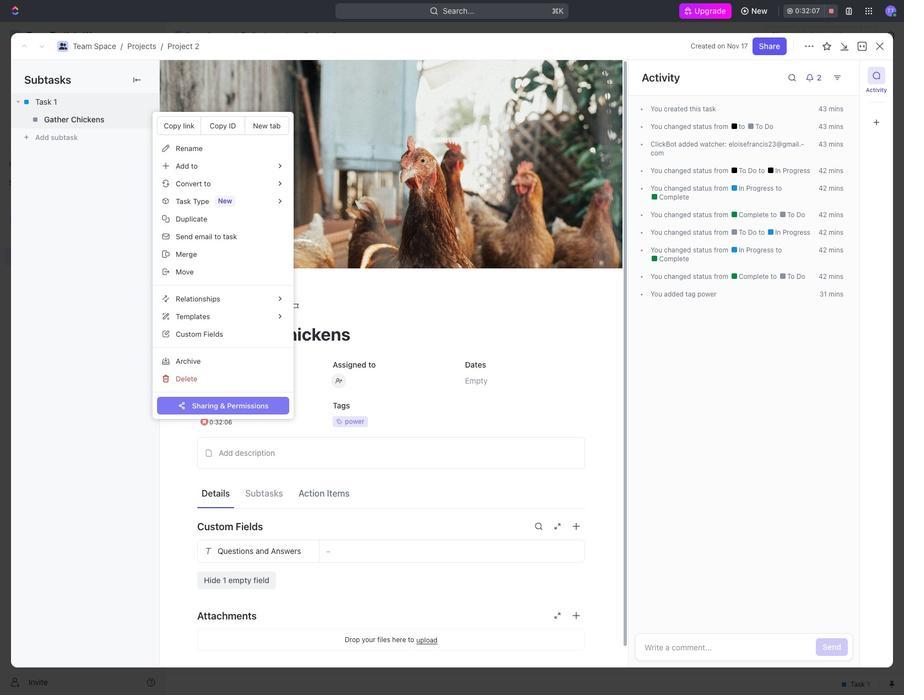 Task type: describe. For each thing, give the bounding box(es) containing it.
eloisefrancis23@gmail.
[[729, 140, 805, 148]]

clickbot
[[651, 140, 677, 148]]

add inside dropdown button
[[176, 161, 189, 170]]

archive button
[[157, 352, 289, 370]]

0:32:07 button
[[784, 4, 839, 18]]

list link
[[245, 99, 261, 114]]

copy id
[[210, 121, 236, 130]]

2 vertical spatial task 1 link
[[197, 278, 235, 291]]

answers
[[271, 547, 301, 556]]

created on nov 17
[[691, 42, 749, 50]]

templates button
[[157, 308, 289, 325]]

3 42 mins from the top
[[819, 211, 844, 219]]

1 inside custom fields element
[[223, 576, 227, 585]]

here
[[393, 636, 406, 644]]

sharing
[[192, 401, 218, 410]]

4 mins from the top
[[829, 167, 844, 175]]

subtasks inside button
[[245, 488, 283, 498]]

merge button
[[157, 245, 289, 263]]

6 from from the top
[[715, 246, 729, 254]]

43 mins for changed status from
[[819, 122, 844, 131]]

1 changed from the top
[[665, 122, 692, 131]]

this
[[690, 105, 702, 113]]

1 vertical spatial task 1 link
[[219, 188, 382, 204]]

tab
[[270, 121, 281, 130]]

4 status from the top
[[693, 211, 713, 219]]

1 changed status from from the top
[[663, 122, 731, 131]]

power
[[698, 290, 717, 298]]

customize
[[811, 102, 850, 111]]

7 changed status from from the top
[[663, 272, 731, 281]]

3 changed from the top
[[665, 184, 692, 192]]

you created this task
[[651, 105, 717, 113]]

send for send email to task
[[176, 232, 193, 241]]

2 from from the top
[[715, 167, 729, 175]]

archive
[[176, 356, 201, 365]]

1 horizontal spatial project 2 link
[[290, 29, 340, 42]]

new for the new button
[[752, 6, 768, 15]]

space for team space
[[207, 30, 229, 40]]

files
[[378, 636, 391, 644]]

activity inside task sidebar content section
[[642, 71, 681, 84]]

home link
[[4, 53, 160, 71]]

2 horizontal spatial add task button
[[819, 67, 865, 84]]

copy for copy link
[[164, 121, 181, 130]]

5 from from the top
[[715, 228, 729, 237]]

hide for hide 1 empty field
[[204, 576, 221, 585]]

task sidebar content section
[[629, 60, 860, 668]]

assigned
[[333, 360, 367, 370]]

4 42 from the top
[[819, 228, 828, 237]]

new button
[[737, 2, 775, 20]]

move button
[[157, 263, 289, 281]]

share button down 0:32:07
[[765, 26, 800, 44]]

and
[[256, 547, 269, 556]]

1 mins from the top
[[829, 105, 844, 113]]

task 2
[[222, 211, 246, 220]]

calendar link
[[279, 99, 314, 114]]

custom fields element
[[197, 540, 586, 590]]

task type
[[176, 197, 209, 205]]

copy link
[[164, 121, 195, 130]]

1 up relationships button
[[228, 280, 231, 288]]

0 vertical spatial projects
[[252, 30, 281, 40]]

link
[[183, 121, 195, 130]]

1 horizontal spatial projects link
[[238, 29, 284, 42]]

to inside drop your files here to upload
[[408, 636, 415, 644]]

gantt
[[375, 102, 395, 111]]

43 for added watcher:
[[819, 140, 828, 148]]

6 changed status from from the top
[[663, 246, 731, 254]]

permissions
[[227, 401, 269, 410]]

new tab
[[253, 121, 281, 130]]

your
[[362, 636, 376, 644]]

details button
[[197, 483, 234, 503]]

empty
[[229, 576, 252, 585]]

com
[[651, 140, 805, 157]]

10 mins from the top
[[829, 290, 844, 298]]

added watcher:
[[677, 140, 729, 148]]

task for you created this task
[[704, 105, 717, 113]]

17
[[742, 42, 749, 50]]

action
[[299, 488, 325, 498]]

2 changed from the top
[[665, 167, 692, 175]]

2 mins from the top
[[829, 122, 844, 131]]

gather chickens link
[[11, 111, 159, 128]]

rename
[[176, 144, 203, 152]]

2 vertical spatial project
[[191, 66, 241, 84]]

fields inside dropdown button
[[236, 521, 263, 533]]

hide button
[[568, 127, 591, 140]]

0 horizontal spatial team space link
[[73, 41, 116, 51]]

0:32:07
[[796, 7, 821, 15]]

copy for copy id
[[210, 121, 227, 130]]

copy id button
[[201, 117, 245, 135]]

type
[[193, 197, 209, 205]]

dates
[[465, 360, 487, 370]]

0 horizontal spatial user group image
[[59, 43, 67, 50]]

7 changed from the top
[[665, 272, 692, 281]]

new tab button
[[245, 117, 289, 135]]

send button
[[817, 639, 849, 656]]

5 changed from the top
[[665, 228, 692, 237]]

1 vertical spatial project 2
[[191, 66, 257, 84]]

custom fields inside custom fields dropdown button
[[197, 521, 263, 533]]

6 status from the top
[[693, 246, 713, 254]]

eloisefrancis23@gmail. com
[[651, 140, 805, 157]]

description
[[235, 448, 275, 458]]

4 changed status from from the top
[[663, 211, 731, 219]]

drop
[[345, 636, 360, 644]]

add to button
[[157, 157, 289, 175]]

created
[[691, 42, 716, 50]]

fields inside button
[[204, 329, 223, 338]]

add task for bottom add task button
[[222, 230, 255, 239]]

duplicate button
[[157, 210, 289, 228]]

spaces
[[9, 179, 32, 187]]

upgrade
[[695, 6, 727, 15]]

1 42 mins from the top
[[819, 167, 844, 175]]

3 you from the top
[[651, 167, 663, 175]]

duplicate
[[176, 214, 207, 223]]

2 you from the top
[[651, 122, 663, 131]]

tags
[[333, 401, 350, 410]]

1 you from the top
[[651, 105, 663, 113]]

1 vertical spatial added
[[665, 290, 684, 298]]

add task for add task button to the right
[[825, 71, 859, 80]]

tag
[[686, 290, 696, 298]]

home
[[26, 57, 48, 67]]

1 43 from the top
[[819, 105, 828, 113]]

watcher:
[[701, 140, 727, 148]]

0 horizontal spatial project 2 link
[[168, 41, 199, 51]]

custom inside custom fields button
[[176, 329, 202, 338]]

1 horizontal spatial project 2
[[304, 30, 337, 40]]

Edit task name text field
[[197, 324, 586, 345]]

3 42 from the top
[[819, 211, 828, 219]]

⌘k
[[552, 6, 565, 15]]

share for share button under 0:32:07
[[772, 30, 793, 40]]

9 you from the top
[[651, 290, 663, 298]]

attachments button
[[197, 603, 586, 629]]

0 horizontal spatial new
[[218, 197, 232, 205]]

7 status from the top
[[693, 272, 713, 281]]

board
[[206, 102, 227, 111]]

team for team space
[[185, 30, 204, 40]]

favorites
[[9, 160, 38, 168]]

31 mins
[[820, 290, 844, 298]]

list
[[248, 102, 261, 111]]

3 mins from the top
[[829, 140, 844, 148]]

8 you from the top
[[651, 272, 663, 281]]

6 mins from the top
[[829, 211, 844, 219]]

automations button
[[805, 27, 862, 44]]

6 42 from the top
[[819, 272, 828, 281]]

templates
[[176, 312, 210, 321]]

sharing & permissions button
[[157, 397, 289, 415]]

table
[[335, 102, 354, 111]]

table link
[[332, 99, 354, 114]]

0 vertical spatial project
[[304, 30, 330, 40]]

3 status from the top
[[693, 184, 713, 192]]

2 vertical spatial task 1
[[211, 280, 231, 288]]

0 vertical spatial added
[[679, 140, 699, 148]]

copy link button
[[158, 117, 201, 135]]

attachments
[[197, 610, 257, 622]]



Task type: vqa. For each thing, say whether or not it's contained in the screenshot.


Task type: locate. For each thing, give the bounding box(es) containing it.
added left the 'tag'
[[665, 290, 684, 298]]

time
[[223, 401, 241, 410]]

0 vertical spatial share
[[772, 30, 793, 40]]

0 vertical spatial fields
[[204, 329, 223, 338]]

5 mins from the top
[[829, 184, 844, 192]]

1 vertical spatial 43
[[819, 122, 828, 131]]

1 status from the top
[[693, 122, 713, 131]]

on
[[718, 42, 726, 50]]

project 2 link
[[290, 29, 340, 42], [168, 41, 199, 51]]

changed status from
[[663, 122, 731, 131], [663, 167, 731, 175], [663, 184, 731, 192], [663, 211, 731, 219], [663, 228, 731, 237], [663, 246, 731, 254], [663, 272, 731, 281]]

1 vertical spatial team
[[73, 41, 92, 51]]

1 horizontal spatial space
[[207, 30, 229, 40]]

0 vertical spatial new
[[752, 6, 768, 15]]

merge
[[176, 250, 197, 258]]

4 from from the top
[[715, 211, 729, 219]]

43 mins
[[819, 105, 844, 113], [819, 122, 844, 131], [819, 140, 844, 148]]

convert to
[[176, 179, 211, 188]]

1 horizontal spatial new
[[253, 121, 268, 130]]

0 vertical spatial add task
[[825, 71, 859, 80]]

4 42 mins from the top
[[819, 228, 844, 237]]

0 vertical spatial 43
[[819, 105, 828, 113]]

2 horizontal spatial new
[[752, 6, 768, 15]]

task down 'duplicate' button
[[223, 232, 237, 241]]

favorites button
[[4, 158, 42, 171]]

0 horizontal spatial project 2
[[191, 66, 257, 84]]

0 horizontal spatial projects link
[[127, 41, 156, 51]]

user group image
[[175, 33, 182, 38], [59, 43, 67, 50]]

7 from from the top
[[715, 272, 729, 281]]

upgrade link
[[680, 3, 732, 19]]

1 vertical spatial projects
[[127, 41, 156, 51]]

1 from from the top
[[715, 122, 729, 131]]

0 vertical spatial task 1
[[35, 97, 57, 106]]

task 1 link up task 2 link
[[219, 188, 382, 204]]

convert to button
[[157, 175, 289, 192]]

added right clickbot
[[679, 140, 699, 148]]

add down 'duplicate' button
[[222, 230, 236, 239]]

1 vertical spatial add task button
[[283, 153, 330, 167]]

hide for hide
[[572, 129, 587, 137]]

custom inside custom fields dropdown button
[[197, 521, 234, 533]]

0 vertical spatial 43 mins
[[819, 105, 844, 113]]

add to button
[[157, 157, 289, 175]]

task sidebar navigation tab list
[[865, 67, 889, 131]]

0 vertical spatial team
[[185, 30, 204, 40]]

add up customize
[[825, 71, 840, 80]]

0 vertical spatial user group image
[[175, 33, 182, 38]]

2 vertical spatial add task
[[222, 230, 255, 239]]

43
[[819, 105, 828, 113], [819, 122, 828, 131], [819, 140, 828, 148]]

4 changed from the top
[[665, 211, 692, 219]]

0 horizontal spatial activity
[[642, 71, 681, 84]]

add task button down 'task 2'
[[217, 228, 259, 242]]

7 mins from the top
[[829, 228, 844, 237]]

task 1 link up chickens
[[11, 93, 159, 111]]

5 status from the top
[[693, 228, 713, 237]]

custom fields down templates
[[176, 329, 223, 338]]

0 horizontal spatial send
[[176, 232, 193, 241]]

0 vertical spatial activity
[[642, 71, 681, 84]]

send for send
[[823, 642, 842, 652]]

0 vertical spatial custom
[[176, 329, 202, 338]]

2 42 mins from the top
[[819, 184, 844, 192]]

custom
[[176, 329, 202, 338], [197, 521, 234, 533]]

add left description
[[219, 448, 233, 458]]

upload button
[[417, 636, 438, 644]]

43 for changed status from
[[819, 122, 828, 131]]

0 vertical spatial space
[[207, 30, 229, 40]]

sharing & permissions
[[192, 401, 269, 410]]

0 horizontal spatial copy
[[164, 121, 181, 130]]

custom fields button
[[157, 325, 289, 343]]

custom up questions
[[197, 521, 234, 533]]

5 you from the top
[[651, 211, 663, 219]]

add description
[[219, 448, 275, 458]]

created
[[665, 105, 688, 113]]

fields down templates dropdown button
[[204, 329, 223, 338]]

calendar
[[281, 102, 314, 111]]

task 1 up dashboards
[[35, 97, 57, 106]]

project 2
[[304, 30, 337, 40], [191, 66, 257, 84]]

copy left the id
[[210, 121, 227, 130]]

details
[[202, 488, 230, 498]]

0 horizontal spatial hide
[[204, 576, 221, 585]]

templates button
[[157, 308, 289, 325]]

share
[[772, 30, 793, 40], [760, 41, 781, 51]]

add to
[[176, 161, 198, 170]]

user group image inside the team space link
[[175, 33, 182, 38]]

1 vertical spatial subtasks
[[245, 488, 283, 498]]

add task button down new tab button
[[283, 153, 330, 167]]

tree
[[4, 192, 160, 341]]

1 vertical spatial 43 mins
[[819, 122, 844, 131]]

2 changed status from from the top
[[663, 167, 731, 175]]

email
[[195, 232, 213, 241]]

added
[[679, 140, 699, 148], [665, 290, 684, 298]]

dashboards
[[26, 114, 69, 123]]

drop your files here to upload
[[345, 636, 438, 644]]

task inside 'send email to task' button
[[223, 232, 237, 241]]

docs
[[26, 95, 45, 104]]

3 43 mins from the top
[[819, 140, 844, 148]]

space
[[207, 30, 229, 40], [94, 41, 116, 51]]

share right the 17
[[760, 41, 781, 51]]

projects link
[[238, 29, 284, 42], [127, 41, 156, 51]]

copy left link
[[164, 121, 181, 130]]

share button
[[765, 26, 800, 44], [753, 37, 787, 55]]

delete button
[[157, 370, 289, 388]]

31
[[820, 290, 828, 298]]

task
[[704, 105, 717, 113], [223, 232, 237, 241]]

3 changed status from from the top
[[663, 184, 731, 192]]

add task button up customize
[[819, 67, 865, 84]]

nov
[[728, 42, 740, 50]]

to do
[[754, 122, 774, 131], [738, 167, 759, 175], [786, 211, 806, 219], [738, 228, 759, 237], [786, 272, 806, 281]]

add task up customize
[[825, 71, 859, 80]]

custom fields inside custom fields button
[[176, 329, 223, 338]]

1 horizontal spatial hide
[[572, 129, 587, 137]]

1 vertical spatial activity
[[867, 87, 888, 93]]

add up convert
[[176, 161, 189, 170]]

0 horizontal spatial task
[[223, 232, 237, 241]]

tree inside sidebar navigation
[[4, 192, 160, 341]]

field
[[254, 576, 270, 585]]

0 vertical spatial send
[[176, 232, 193, 241]]

2 vertical spatial add task button
[[217, 228, 259, 242]]

status
[[201, 360, 224, 370]]

6 you from the top
[[651, 228, 663, 237]]

space for team space / projects / project 2
[[94, 41, 116, 51]]

2 inside task 2 link
[[241, 211, 246, 220]]

hide inside button
[[572, 129, 587, 137]]

1 43 mins from the top
[[819, 105, 844, 113]]

share button right the 17
[[753, 37, 787, 55]]

convert to button
[[157, 175, 289, 192]]

add task down 'task 2'
[[222, 230, 255, 239]]

1 left empty
[[223, 576, 227, 585]]

relationships button
[[157, 290, 289, 308]]

inbox link
[[4, 72, 160, 90]]

project
[[304, 30, 330, 40], [168, 41, 193, 51], [191, 66, 241, 84]]

track
[[201, 401, 221, 410]]

Search tasks... text field
[[768, 125, 878, 142]]

2 copy from the left
[[210, 121, 227, 130]]

subtasks
[[24, 73, 71, 86], [245, 488, 283, 498]]

task 2 link
[[219, 208, 382, 224]]

new left 0:32:07
[[752, 6, 768, 15]]

gather
[[44, 115, 69, 124]]

customize button
[[797, 99, 853, 114]]

docs link
[[4, 91, 160, 109]]

send inside button
[[176, 232, 193, 241]]

relationships button
[[157, 290, 289, 308]]

3 from from the top
[[715, 184, 729, 192]]

6 changed from the top
[[665, 246, 692, 254]]

fields up 'questions and answers'
[[236, 521, 263, 533]]

2 43 mins from the top
[[819, 122, 844, 131]]

send inside 'button'
[[823, 642, 842, 652]]

user group image up home link
[[59, 43, 67, 50]]

0 vertical spatial custom fields
[[176, 329, 223, 338]]

0 horizontal spatial fields
[[204, 329, 223, 338]]

2 horizontal spatial add task
[[825, 71, 859, 80]]

progress
[[783, 167, 811, 175], [747, 184, 775, 192], [783, 228, 811, 237], [747, 246, 775, 254]]

0 horizontal spatial space
[[94, 41, 116, 51]]

2 vertical spatial 43
[[819, 140, 828, 148]]

1 horizontal spatial activity
[[867, 87, 888, 93]]

0 vertical spatial add task button
[[819, 67, 865, 84]]

1 vertical spatial space
[[94, 41, 116, 51]]

you added tag power
[[651, 290, 717, 298]]

6 42 mins from the top
[[819, 272, 844, 281]]

team for team space / projects / project 2
[[73, 41, 92, 51]]

new for tab
[[253, 121, 268, 130]]

8 mins from the top
[[829, 246, 844, 254]]

1 horizontal spatial add task button
[[283, 153, 330, 167]]

send email to task
[[176, 232, 237, 241]]

subtasks down description
[[245, 488, 283, 498]]

1 vertical spatial project
[[168, 41, 193, 51]]

sidebar navigation
[[0, 22, 165, 695]]

1 horizontal spatial projects
[[252, 30, 281, 40]]

task right this on the top right of the page
[[704, 105, 717, 113]]

custom fields
[[176, 329, 223, 338], [197, 521, 263, 533]]

task
[[842, 71, 859, 80], [35, 97, 52, 106], [311, 155, 325, 164], [222, 192, 239, 201], [176, 197, 191, 205], [222, 211, 239, 220], [239, 230, 255, 239], [211, 280, 226, 288]]

0 horizontal spatial subtasks
[[24, 73, 71, 86]]

1 horizontal spatial fields
[[236, 521, 263, 533]]

gantt link
[[372, 99, 395, 114]]

task 1 up relationships button
[[211, 280, 231, 288]]

task 1 up 'task 2'
[[222, 192, 245, 201]]

task 1 link up relationships
[[197, 278, 235, 291]]

1 horizontal spatial user group image
[[175, 33, 182, 38]]

42
[[819, 167, 828, 175], [819, 184, 828, 192], [819, 211, 828, 219], [819, 228, 828, 237], [819, 246, 828, 254], [819, 272, 828, 281]]

0 vertical spatial subtasks
[[24, 73, 71, 86]]

2 42 from the top
[[819, 184, 828, 192]]

2 vertical spatial new
[[218, 197, 232, 205]]

inbox
[[26, 76, 46, 85]]

0 horizontal spatial projects
[[127, 41, 156, 51]]

changed
[[665, 122, 692, 131], [665, 167, 692, 175], [665, 184, 692, 192], [665, 211, 692, 219], [665, 228, 692, 237], [665, 246, 692, 254], [665, 272, 692, 281]]

new left tab on the left of page
[[253, 121, 268, 130]]

1 vertical spatial user group image
[[59, 43, 67, 50]]

add down calendar link
[[296, 155, 309, 164]]

0 vertical spatial hide
[[572, 129, 587, 137]]

1 vertical spatial add task
[[296, 155, 325, 164]]

1 horizontal spatial team space link
[[171, 29, 232, 42]]

1 vertical spatial share
[[760, 41, 781, 51]]

1 up 'task 2'
[[241, 192, 245, 201]]

5 42 from the top
[[819, 246, 828, 254]]

4 you from the top
[[651, 184, 663, 192]]

task 1
[[35, 97, 57, 106], [222, 192, 245, 201], [211, 280, 231, 288]]

team space / projects / project 2
[[73, 41, 199, 51]]

9 mins from the top
[[829, 272, 844, 281]]

2 43 from the top
[[819, 122, 828, 131]]

custom down templates
[[176, 329, 202, 338]]

1 vertical spatial send
[[823, 642, 842, 652]]

1 42 from the top
[[819, 167, 828, 175]]

1 horizontal spatial send
[[823, 642, 842, 652]]

you
[[651, 105, 663, 113], [651, 122, 663, 131], [651, 167, 663, 175], [651, 184, 663, 192], [651, 211, 663, 219], [651, 228, 663, 237], [651, 246, 663, 254], [651, 272, 663, 281], [651, 290, 663, 298]]

&
[[220, 401, 225, 410]]

1 horizontal spatial add task
[[296, 155, 325, 164]]

new
[[752, 6, 768, 15], [253, 121, 268, 130], [218, 197, 232, 205]]

1 vertical spatial custom fields
[[197, 521, 263, 533]]

new up 'task 2'
[[218, 197, 232, 205]]

hide 1 empty field
[[204, 576, 270, 585]]

send email to task button
[[157, 228, 289, 245]]

0 vertical spatial task
[[704, 105, 717, 113]]

team
[[185, 30, 204, 40], [73, 41, 92, 51]]

43 mins for added watcher:
[[819, 140, 844, 148]]

relationships
[[176, 294, 220, 303]]

activity inside task sidebar navigation tab list
[[867, 87, 888, 93]]

3 43 from the top
[[819, 140, 828, 148]]

2 status from the top
[[693, 167, 713, 175]]

assignees
[[460, 129, 492, 137]]

task inside task sidebar content section
[[704, 105, 717, 113]]

assigned to
[[333, 360, 376, 370]]

7 you from the top
[[651, 246, 663, 254]]

hide inside custom fields element
[[204, 576, 221, 585]]

user group image left team space
[[175, 33, 182, 38]]

1 horizontal spatial team
[[185, 30, 204, 40]]

custom fields up questions
[[197, 521, 263, 533]]

1 vertical spatial task
[[223, 232, 237, 241]]

items
[[327, 488, 350, 498]]

share for share button on the right of the 17
[[760, 41, 781, 51]]

1 vertical spatial fields
[[236, 521, 263, 533]]

action items button
[[294, 483, 354, 503]]

0 vertical spatial task 1 link
[[11, 93, 159, 111]]

subtasks down the home
[[24, 73, 71, 86]]

1 horizontal spatial copy
[[210, 121, 227, 130]]

task for send email to task
[[223, 232, 237, 241]]

1 horizontal spatial task
[[704, 105, 717, 113]]

0 horizontal spatial add task button
[[217, 228, 259, 242]]

2 vertical spatial 43 mins
[[819, 140, 844, 148]]

status
[[693, 122, 713, 131], [693, 167, 713, 175], [693, 184, 713, 192], [693, 211, 713, 219], [693, 228, 713, 237], [693, 246, 713, 254], [693, 272, 713, 281]]

1 vertical spatial new
[[253, 121, 268, 130]]

5 42 mins from the top
[[819, 246, 844, 254]]

1 vertical spatial task 1
[[222, 192, 245, 201]]

1 horizontal spatial subtasks
[[245, 488, 283, 498]]

user group image
[[11, 216, 20, 223]]

share down the new button
[[772, 30, 793, 40]]

add task down calendar
[[296, 155, 325, 164]]

1 vertical spatial custom
[[197, 521, 234, 533]]

1 vertical spatial hide
[[204, 576, 221, 585]]

0 horizontal spatial team
[[73, 41, 92, 51]]

fields
[[204, 329, 223, 338], [236, 521, 263, 533]]

0 vertical spatial project 2
[[304, 30, 337, 40]]

5 changed status from from the top
[[663, 228, 731, 237]]

0 horizontal spatial add task
[[222, 230, 255, 239]]

1 copy from the left
[[164, 121, 181, 130]]

1 up gather
[[54, 97, 57, 106]]



